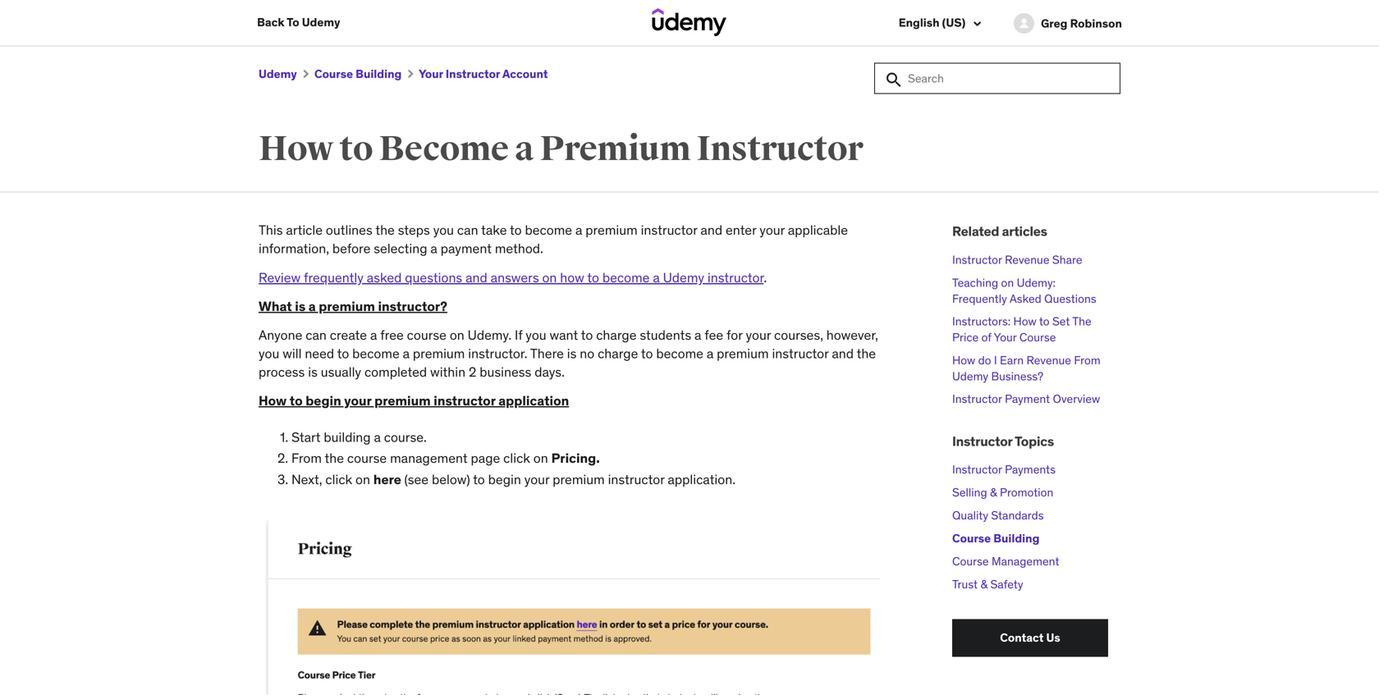 Task type: locate. For each thing, give the bounding box(es) containing it.
you right "if"
[[526, 327, 546, 344]]

instructor payments selling & promotion quality standards course building course management trust & safety
[[952, 462, 1059, 592]]

applicable
[[788, 222, 848, 239]]

premium down for
[[717, 345, 769, 362]]

0 horizontal spatial can
[[306, 327, 327, 344]]

is down need
[[308, 364, 318, 380]]

your inside anyone can create a free course on udemy. if you want to charge students a fee for your courses, however, you will need to become a premium instructor.
[[746, 327, 771, 344]]

from inside start building a course. from the course management page click on pricing. next, click on here (see below) to begin your premium instructor application.
[[291, 450, 322, 467]]

instructor left enter
[[641, 222, 697, 239]]

instructor?
[[378, 298, 447, 315]]

to up the usually
[[337, 345, 349, 362]]

instructor
[[641, 222, 697, 239], [707, 269, 764, 286], [772, 345, 829, 362], [434, 393, 496, 409], [608, 471, 665, 488]]

premium down premium
[[585, 222, 638, 239]]

0 horizontal spatial from
[[291, 450, 322, 467]]

revenue
[[1005, 252, 1050, 267], [1027, 353, 1071, 368]]

students
[[640, 327, 691, 344]]

2 vertical spatial and
[[832, 345, 854, 362]]

instructor left application.
[[608, 471, 665, 488]]

instructor inside 'instructor payments selling & promotion quality standards course building course management trust & safety'
[[952, 462, 1002, 477]]

and left enter
[[701, 222, 722, 239]]

contact us
[[1000, 631, 1060, 645]]

instructor inside start building a course. from the course management page click on pricing. next, click on here (see below) to begin your premium instructor application.
[[608, 471, 665, 488]]

begin down page
[[488, 471, 521, 488]]

1 vertical spatial charge
[[598, 345, 638, 362]]

your down "application"
[[524, 471, 549, 488]]

your right enter
[[760, 222, 785, 239]]

1 horizontal spatial your
[[994, 330, 1017, 345]]

udemy down "do"
[[952, 369, 988, 384]]

of
[[981, 330, 991, 345]]

1 vertical spatial &
[[980, 577, 988, 592]]

revenue up udemy:
[[1005, 252, 1050, 267]]

0 horizontal spatial you
[[259, 345, 279, 362]]

1 horizontal spatial from
[[1074, 353, 1101, 368]]

course
[[407, 327, 447, 344], [347, 450, 387, 467]]

overview
[[1053, 392, 1100, 406]]

1 vertical spatial building
[[993, 531, 1040, 546]]

management
[[390, 450, 468, 467]]

1 vertical spatial your
[[994, 330, 1017, 345]]

1 vertical spatial click
[[325, 471, 352, 488]]

the up selecting on the top left
[[375, 222, 395, 239]]

1 horizontal spatial course
[[407, 327, 447, 344]]

business
[[480, 364, 531, 380]]

back to udemy
[[257, 15, 340, 30]]

anyone
[[259, 327, 302, 344]]

1 horizontal spatial course building link
[[952, 531, 1040, 546]]

become down 'students'
[[656, 345, 703, 362]]

to left set
[[1039, 314, 1050, 329]]

back to udemy link
[[257, 0, 340, 45]]

the down however,
[[857, 345, 876, 362]]

this article outlines the steps you can take to become a premium instructor and enter your applicable information, before selecting a payment method.
[[259, 222, 848, 257]]

a inside there is no charge to become a premium instructor and the process is usually completed
[[707, 345, 714, 362]]

course down set
[[1019, 330, 1056, 345]]

greg robinson image
[[1014, 13, 1034, 34]]

can up need
[[306, 327, 327, 344]]

instructor down courses,
[[772, 345, 829, 362]]

0 horizontal spatial the
[[325, 450, 344, 467]]

review frequently asked questions and answers on how to become a udemy instructor link
[[259, 269, 764, 286]]

0 horizontal spatial course building link
[[314, 67, 402, 81]]

outlines
[[326, 222, 372, 239]]

course
[[314, 67, 353, 81], [1019, 330, 1056, 345], [952, 531, 991, 546], [952, 554, 989, 569]]

1 vertical spatial and
[[466, 269, 487, 286]]

click
[[503, 450, 530, 467], [325, 471, 352, 488]]

courses,
[[774, 327, 823, 344]]

building inside 'instructor payments selling & promotion quality standards course building course management trust & safety'
[[993, 531, 1040, 546]]

the inside there is no charge to become a premium instructor and the process is usually completed
[[857, 345, 876, 362]]

course building link down quality standards "link"
[[952, 531, 1040, 546]]

1 vertical spatial from
[[291, 450, 322, 467]]

enter
[[726, 222, 756, 239]]

you up the payment
[[433, 222, 454, 239]]

is left no
[[567, 345, 577, 362]]

what is a premium instructor?
[[259, 298, 447, 315]]

teaching
[[952, 275, 998, 290]]

premium up create
[[319, 298, 375, 315]]

course down instructor?
[[407, 327, 447, 344]]

how to become a premium instructor main content
[[0, 46, 1379, 695]]

on inside anyone can create a free course on udemy. if you want to charge students a fee for your courses, however, you will need to become a premium instructor.
[[450, 327, 464, 344]]

begin
[[306, 393, 341, 409], [488, 471, 521, 488]]

0 vertical spatial course
[[407, 327, 447, 344]]

1 vertical spatial course
[[347, 450, 387, 467]]

(see
[[404, 471, 429, 488]]

0 vertical spatial charge
[[596, 327, 637, 344]]

0 horizontal spatial your
[[419, 67, 443, 81]]

questions
[[405, 269, 462, 286]]

0 vertical spatial from
[[1074, 353, 1101, 368]]

the down building
[[325, 450, 344, 467]]

is for there
[[567, 345, 577, 362]]

1 horizontal spatial you
[[433, 222, 454, 239]]

the inside this article outlines the steps you can take to become a premium instructor and enter your applicable information, before selecting a payment method.
[[375, 222, 395, 239]]

do
[[978, 353, 991, 368]]

on up the asked
[[1001, 275, 1014, 290]]

1 horizontal spatial can
[[457, 222, 478, 239]]

0 vertical spatial the
[[375, 222, 395, 239]]

premium up within
[[413, 345, 465, 362]]

instructor revenue share link
[[952, 252, 1082, 267]]

to down 'students'
[[641, 345, 653, 362]]

1 vertical spatial can
[[306, 327, 327, 344]]

2 vertical spatial you
[[259, 345, 279, 362]]

1 horizontal spatial is
[[308, 364, 318, 380]]

premium down pricing.
[[553, 471, 605, 488]]

course inside anyone can create a free course on udemy. if you want to charge students a fee for your courses, however, you will need to become a premium instructor.
[[407, 327, 447, 344]]

set
[[1052, 314, 1070, 329]]

how to begin your premium instructor application
[[259, 393, 569, 409]]

to down process
[[290, 393, 303, 409]]

become inside there is no charge to become a premium instructor and the process is usually completed
[[656, 345, 703, 362]]

0 vertical spatial &
[[990, 485, 997, 500]]

instructor topics
[[952, 433, 1054, 450]]

a left course.
[[374, 429, 381, 446]]

instructor down enter
[[707, 269, 764, 286]]

course down building
[[347, 450, 387, 467]]

charge inside there is no charge to become a premium instructor and the process is usually completed
[[598, 345, 638, 362]]

1 vertical spatial you
[[526, 327, 546, 344]]

2 horizontal spatial and
[[832, 345, 854, 362]]

for
[[727, 327, 743, 344]]

1 horizontal spatial click
[[503, 450, 530, 467]]

safety
[[990, 577, 1023, 592]]

click right page
[[503, 450, 530, 467]]

become
[[379, 128, 509, 170]]

questions
[[1044, 291, 1096, 306]]

0 vertical spatial revenue
[[1005, 252, 1050, 267]]

& up quality standards "link"
[[990, 485, 997, 500]]

0 vertical spatial click
[[503, 450, 530, 467]]

from inside instructor revenue share teaching on udemy: frequently asked questions instructors: how to set the price of your course how do i earn revenue from udemy business? instructor payment overview
[[1074, 353, 1101, 368]]

0 horizontal spatial course
[[347, 450, 387, 467]]

premium inside there is no charge to become a premium instructor and the process is usually completed
[[717, 345, 769, 362]]

become down free in the top left of the page
[[352, 345, 400, 362]]

building
[[356, 67, 402, 81], [993, 531, 1040, 546]]

from up 'next,'
[[291, 450, 322, 467]]

your
[[419, 67, 443, 81], [994, 330, 1017, 345]]

0 vertical spatial and
[[701, 222, 722, 239]]

1 horizontal spatial building
[[993, 531, 1040, 546]]

0 horizontal spatial begin
[[306, 393, 341, 409]]

course right udemy link
[[314, 67, 353, 81]]

1 vertical spatial is
[[567, 345, 577, 362]]

None search field
[[874, 63, 1121, 94]]

from down the
[[1074, 353, 1101, 368]]

you inside this article outlines the steps you can take to become a premium instructor and enter your applicable information, before selecting a payment method.
[[433, 222, 454, 239]]

1 horizontal spatial begin
[[488, 471, 521, 488]]

course inside instructor revenue share teaching on udemy: frequently asked questions instructors: how to set the price of your course how do i earn revenue from udemy business? instructor payment overview
[[1019, 330, 1056, 345]]

0 vertical spatial is
[[295, 298, 306, 315]]

revenue up business?
[[1027, 353, 1071, 368]]

&
[[990, 485, 997, 500], [980, 577, 988, 592]]

.
[[764, 269, 767, 286]]

english (us) link
[[899, 15, 981, 32]]

1 vertical spatial begin
[[488, 471, 521, 488]]

2 vertical spatial the
[[325, 450, 344, 467]]

quality
[[952, 508, 988, 523]]

0 vertical spatial begin
[[306, 393, 341, 409]]

how
[[560, 269, 584, 286]]

1 horizontal spatial the
[[375, 222, 395, 239]]

instructors: how to set the price of your course link
[[952, 314, 1092, 345]]

(us)
[[942, 15, 966, 30]]

& right trust
[[980, 577, 988, 592]]

start building a course. from the course management page click on pricing. next, click on here (see below) to begin your premium instructor application.
[[291, 429, 736, 488]]

to inside instructor revenue share teaching on udemy: frequently asked questions instructors: how to set the price of your course how do i earn revenue from udemy business? instructor payment overview
[[1039, 314, 1050, 329]]

charge left 'students'
[[596, 327, 637, 344]]

Search search field
[[874, 63, 1121, 94]]

your right the course building
[[419, 67, 443, 81]]

and down the payment
[[466, 269, 487, 286]]

0 horizontal spatial is
[[295, 298, 306, 315]]

review
[[259, 269, 301, 286]]

begin down the usually
[[306, 393, 341, 409]]

become up method.
[[525, 222, 572, 239]]

a up how
[[575, 222, 582, 239]]

however,
[[826, 327, 878, 344]]

0 vertical spatial can
[[457, 222, 478, 239]]

your down the usually
[[344, 393, 371, 409]]

english (us)
[[899, 15, 968, 30]]

click right 'next,'
[[325, 471, 352, 488]]

your right of
[[994, 330, 1017, 345]]

robinson
[[1070, 16, 1122, 31]]

you down anyone
[[259, 345, 279, 362]]

payment
[[1005, 392, 1050, 406]]

0 horizontal spatial and
[[466, 269, 487, 286]]

your inside this article outlines the steps you can take to become a premium instructor and enter your applicable information, before selecting a payment method.
[[760, 222, 785, 239]]

1 vertical spatial the
[[857, 345, 876, 362]]

premium down completed
[[374, 393, 431, 409]]

standards
[[991, 508, 1044, 523]]

selling
[[952, 485, 987, 500]]

and down however,
[[832, 345, 854, 362]]

to down the course building
[[339, 128, 373, 170]]

to up method.
[[510, 222, 522, 239]]

2 horizontal spatial you
[[526, 327, 546, 344]]

articles
[[1002, 223, 1047, 240]]

share
[[1052, 252, 1082, 267]]

on left the udemy.
[[450, 327, 464, 344]]

udemy
[[302, 15, 340, 30], [259, 67, 297, 81], [663, 269, 704, 286], [952, 369, 988, 384]]

1 vertical spatial course building link
[[952, 531, 1040, 546]]

0 vertical spatial you
[[433, 222, 454, 239]]

your right for
[[746, 327, 771, 344]]

instructor inside this article outlines the steps you can take to become a premium instructor and enter your applicable information, before selecting a payment method.
[[641, 222, 697, 239]]

is right what
[[295, 298, 306, 315]]

to down page
[[473, 471, 485, 488]]

fee
[[705, 327, 723, 344]]

course building link down back to udemy link
[[314, 67, 402, 81]]

completed
[[364, 364, 427, 380]]

1 horizontal spatial and
[[701, 222, 722, 239]]

instructor payment overview link
[[952, 392, 1100, 406]]

2 horizontal spatial the
[[857, 345, 876, 362]]

no
[[580, 345, 595, 362]]

on
[[542, 269, 557, 286], [1001, 275, 1014, 290], [450, 327, 464, 344], [533, 450, 548, 467], [355, 471, 370, 488]]

premium inside this article outlines the steps you can take to become a premium instructor and enter your applicable information, before selecting a payment method.
[[585, 222, 638, 239]]

on left pricing.
[[533, 450, 548, 467]]

charge right no
[[598, 345, 638, 362]]

udemy right to
[[302, 15, 340, 30]]

how down udemy link
[[259, 128, 333, 170]]

business?
[[991, 369, 1043, 384]]

2 horizontal spatial is
[[567, 345, 577, 362]]

below)
[[432, 471, 470, 488]]

0 vertical spatial building
[[356, 67, 402, 81]]

to
[[287, 15, 299, 30]]

a down 'fee'
[[707, 345, 714, 362]]

can up the payment
[[457, 222, 478, 239]]

your instructor account link
[[419, 67, 548, 81]]

0 horizontal spatial click
[[325, 471, 352, 488]]



Task type: describe. For each thing, give the bounding box(es) containing it.
promotion
[[1000, 485, 1053, 500]]

udemy down back
[[259, 67, 297, 81]]

within
[[430, 364, 466, 380]]

to inside this article outlines the steps you can take to become a premium instructor and enter your applicable information, before selecting a payment method.
[[510, 222, 522, 239]]

information,
[[259, 240, 329, 257]]

your instructor account
[[419, 67, 548, 81]]

how left "do"
[[952, 353, 975, 368]]

related
[[952, 223, 999, 240]]

course inside start building a course. from the course management page click on pricing. next, click on here (see below) to begin your premium instructor application.
[[347, 450, 387, 467]]

frequently
[[304, 269, 364, 286]]

udemy link
[[259, 67, 297, 81]]

your inside start building a course. from the course management page click on pricing. next, click on here (see below) to begin your premium instructor application.
[[524, 471, 549, 488]]

on left here
[[355, 471, 370, 488]]

answers
[[491, 269, 539, 286]]

to inside start building a course. from the course management page click on pricing. next, click on here (see below) to begin your premium instructor application.
[[473, 471, 485, 488]]

here
[[373, 471, 401, 488]]

udemy inside back to udemy link
[[302, 15, 340, 30]]

there is no charge to become a premium instructor and the process is usually completed
[[259, 345, 876, 380]]

this
[[259, 222, 283, 239]]

free
[[380, 327, 404, 344]]

asked
[[1010, 291, 1042, 306]]

contact
[[1000, 631, 1044, 645]]

if
[[515, 327, 522, 344]]

teaching on udemy: frequently asked questions link
[[952, 275, 1096, 306]]

how down process
[[259, 393, 287, 409]]

application
[[498, 393, 569, 409]]

before
[[332, 240, 371, 257]]

on inside instructor revenue share teaching on udemy: frequently asked questions instructors: how to set the price of your course how do i earn revenue from udemy business? instructor payment overview
[[1001, 275, 1014, 290]]

0 horizontal spatial building
[[356, 67, 402, 81]]

us
[[1046, 631, 1060, 645]]

udemy inside instructor revenue share teaching on udemy: frequently asked questions instructors: how to set the price of your course how do i earn revenue from udemy business? instructor payment overview
[[952, 369, 988, 384]]

2
[[469, 364, 476, 380]]

instructor.
[[468, 345, 527, 362]]

the
[[1072, 314, 1092, 329]]

and inside there is no charge to become a premium instructor and the process is usually completed
[[832, 345, 854, 362]]

earn
[[1000, 353, 1024, 368]]

next,
[[291, 471, 322, 488]]

how down the asked
[[1013, 314, 1037, 329]]

course building
[[314, 67, 402, 81]]

2 vertical spatial is
[[308, 364, 318, 380]]

course up trust
[[952, 554, 989, 569]]

selecting
[[374, 240, 427, 257]]

udemy up 'students'
[[663, 269, 704, 286]]

start
[[291, 429, 321, 446]]

trust
[[952, 577, 978, 592]]

take
[[481, 222, 507, 239]]

begin image
[[265, 519, 880, 695]]

english
[[899, 15, 940, 30]]

to right how
[[587, 269, 599, 286]]

0 vertical spatial course building link
[[314, 67, 402, 81]]

a up questions
[[430, 240, 437, 257]]

greg
[[1041, 16, 1068, 31]]

frequently
[[952, 291, 1007, 306]]

become inside this article outlines the steps you can take to become a premium instructor and enter your applicable information, before selecting a payment method.
[[525, 222, 572, 239]]

instructor payments link
[[952, 462, 1056, 477]]

greg robinson
[[1041, 16, 1122, 31]]

instructor down 2
[[434, 393, 496, 409]]

method.
[[495, 240, 543, 257]]

premium
[[540, 128, 690, 170]]

a inside start building a course. from the course management page click on pricing. next, click on here (see below) to begin your premium instructor application.
[[374, 429, 381, 446]]

instructor revenue share teaching on udemy: frequently asked questions instructors: how to set the price of your course how do i earn revenue from udemy business? instructor payment overview
[[952, 252, 1101, 406]]

payment
[[441, 240, 492, 257]]

can inside this article outlines the steps you can take to become a premium instructor and enter your applicable information, before selecting a payment method.
[[457, 222, 478, 239]]

premium inside anyone can create a free course on udemy. if you want to charge students a fee for your courses, however, you will need to become a premium instructor.
[[413, 345, 465, 362]]

to inside there is no charge to become a premium instructor and the process is usually completed
[[641, 345, 653, 362]]

topics
[[1015, 433, 1054, 450]]

a left 'fee'
[[694, 327, 701, 344]]

days.
[[535, 364, 565, 380]]

begin inside start building a course. from the course management page click on pricing. next, click on here (see below) to begin your premium instructor application.
[[488, 471, 521, 488]]

is for what
[[295, 298, 306, 315]]

will
[[283, 345, 302, 362]]

0 horizontal spatial &
[[980, 577, 988, 592]]

review frequently asked questions and answers on how to become a udemy instructor .
[[259, 269, 767, 286]]

pricing.
[[551, 450, 600, 467]]

article
[[286, 222, 323, 239]]

a up completed
[[403, 345, 410, 362]]

management
[[992, 554, 1059, 569]]

back
[[257, 15, 285, 30]]

udemy:
[[1017, 275, 1056, 290]]

course down quality
[[952, 531, 991, 546]]

account
[[502, 67, 548, 81]]

need
[[305, 345, 334, 362]]

i
[[994, 353, 997, 368]]

premium inside start building a course. from the course management page click on pricing. next, click on here (see below) to begin your premium instructor application.
[[553, 471, 605, 488]]

a up 'students'
[[653, 269, 660, 286]]

on left how
[[542, 269, 557, 286]]

what
[[259, 298, 292, 315]]

instructors:
[[952, 314, 1011, 329]]

within 2 business days.
[[427, 364, 565, 380]]

create
[[330, 327, 367, 344]]

anyone can create a free course on udemy. if you want to charge students a fee for your courses, however, you will need to become a premium instructor.
[[259, 327, 878, 362]]

related articles
[[952, 223, 1047, 240]]

how to become a premium instructor
[[259, 128, 863, 170]]

a left free in the top left of the page
[[370, 327, 377, 344]]

page
[[471, 450, 500, 467]]

udemy.
[[468, 327, 512, 344]]

selling & promotion link
[[952, 485, 1053, 500]]

1 horizontal spatial &
[[990, 485, 997, 500]]

steps
[[398, 222, 430, 239]]

payments
[[1005, 462, 1056, 477]]

how do i earn revenue from udemy business? link
[[952, 353, 1101, 384]]

a down frequently
[[308, 298, 316, 315]]

the inside start building a course. from the course management page click on pricing. next, click on here (see below) to begin your premium instructor application.
[[325, 450, 344, 467]]

can inside anyone can create a free course on udemy. if you want to charge students a fee for your courses, however, you will need to become a premium instructor.
[[306, 327, 327, 344]]

asked
[[367, 269, 402, 286]]

there
[[530, 345, 564, 362]]

and inside this article outlines the steps you can take to become a premium instructor and enter your applicable information, before selecting a payment method.
[[701, 222, 722, 239]]

price
[[952, 330, 979, 345]]

a down "account"
[[515, 128, 534, 170]]

0 vertical spatial your
[[419, 67, 443, 81]]

become right how
[[602, 269, 650, 286]]

charge inside anyone can create a free course on udemy. if you want to charge students a fee for your courses, however, you will need to become a premium instructor.
[[596, 327, 637, 344]]

quality standards link
[[952, 508, 1044, 523]]

1 vertical spatial revenue
[[1027, 353, 1071, 368]]

your inside instructor revenue share teaching on udemy: frequently asked questions instructors: how to set the price of your course how do i earn revenue from udemy business? instructor payment overview
[[994, 330, 1017, 345]]

instructor inside there is no charge to become a premium instructor and the process is usually completed
[[772, 345, 829, 362]]

application.
[[668, 471, 736, 488]]

to up no
[[581, 327, 593, 344]]

become inside anyone can create a free course on udemy. if you want to charge students a fee for your courses, however, you will need to become a premium instructor.
[[352, 345, 400, 362]]



Task type: vqa. For each thing, say whether or not it's contained in the screenshot.
"Revenue"
yes



